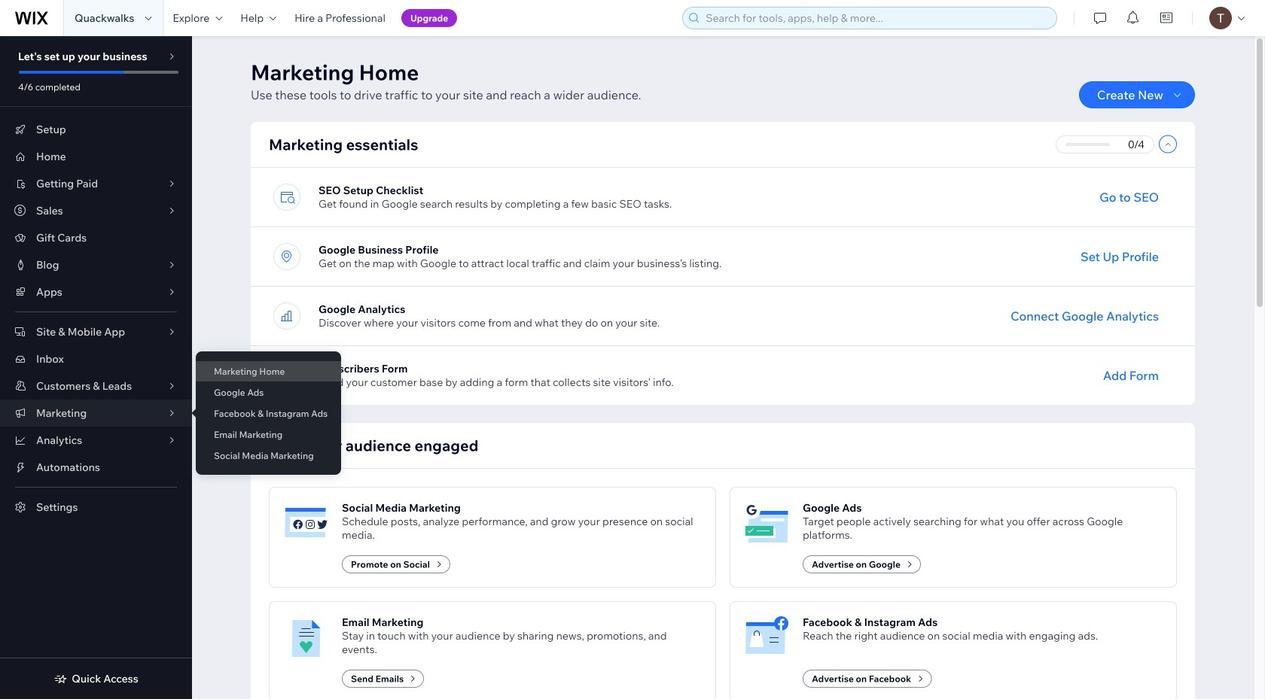 Task type: vqa. For each thing, say whether or not it's contained in the screenshot.
the right A
no



Task type: describe. For each thing, give the bounding box(es) containing it.
sidebar element
[[0, 36, 192, 700]]



Task type: locate. For each thing, give the bounding box(es) containing it.
Search for tools, apps, help & more... field
[[701, 8, 1052, 29]]



